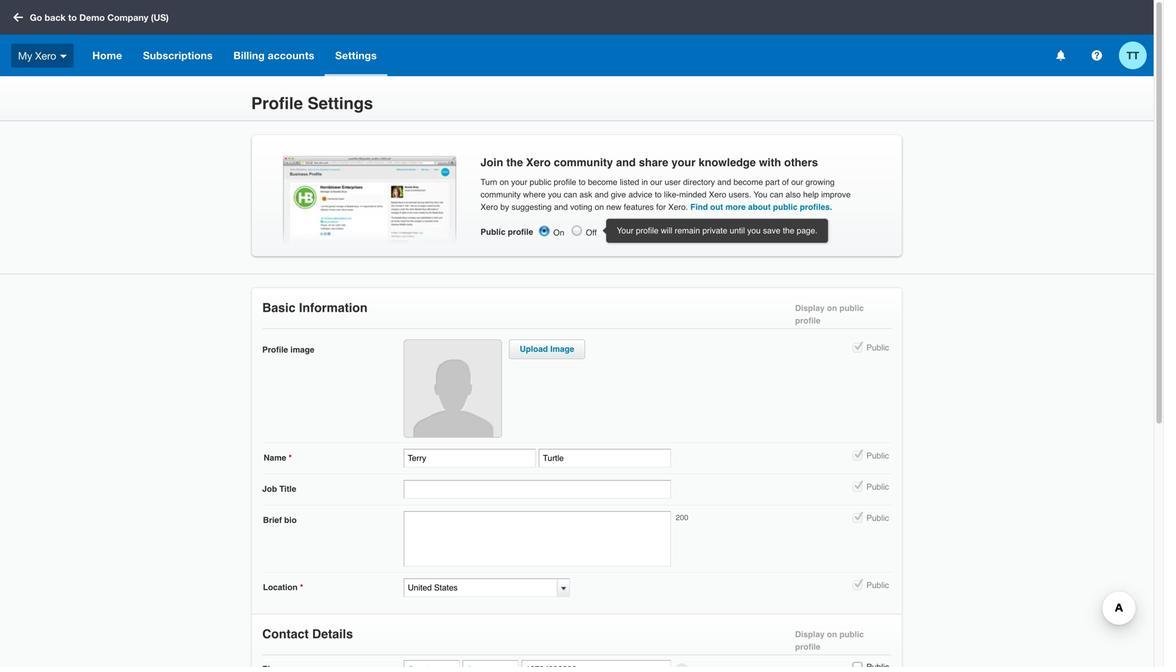 Task type: locate. For each thing, give the bounding box(es) containing it.
public
[[530, 177, 552, 187], [773, 202, 798, 212], [840, 304, 864, 313], [840, 630, 864, 640]]

1 horizontal spatial become
[[734, 177, 763, 187]]

our right 'of'
[[791, 177, 803, 187]]

2 display on public profile from the top
[[795, 630, 864, 652]]

1 display on public profile from the top
[[795, 304, 864, 326]]

xero right my
[[35, 49, 56, 62]]

on for information
[[827, 304, 837, 313]]

0 vertical spatial you
[[548, 190, 562, 200]]

go back to demo company (us)
[[30, 12, 169, 23]]

0 horizontal spatial svg image
[[13, 13, 23, 22]]

community up by
[[481, 190, 521, 200]]

(us)
[[151, 12, 169, 23]]

go back to demo company (us) link
[[8, 5, 177, 30]]

demo
[[79, 12, 105, 23]]

turn
[[481, 177, 497, 187]]

settings right the "accounts"
[[335, 49, 377, 62]]

display
[[795, 304, 825, 313], [795, 630, 825, 640]]

you right where on the left top of page
[[548, 190, 562, 200]]

will
[[661, 226, 673, 236]]

Name text field
[[404, 449, 536, 468]]

svg image left tt
[[1092, 50, 1102, 61]]

1 horizontal spatial the
[[783, 226, 795, 236]]

1 can from the left
[[564, 190, 577, 200]]

svg image
[[1092, 50, 1102, 61], [60, 55, 67, 58]]

by
[[501, 202, 509, 212]]

None text field
[[404, 480, 671, 499]]

svg image inside the go back to demo company (us) link
[[13, 13, 23, 22]]

xero up out
[[709, 190, 727, 200]]

of
[[782, 177, 789, 187]]

0 vertical spatial to
[[68, 12, 77, 23]]

profile for profile settings
[[251, 94, 303, 113]]

1 display from the top
[[795, 304, 825, 313]]

svg image right my xero
[[60, 55, 67, 58]]

1 vertical spatial community
[[481, 190, 521, 200]]

xero left by
[[481, 202, 498, 212]]

and up 'listed'
[[616, 156, 636, 169]]

5 public button from the top
[[851, 579, 864, 592]]

to up the ask
[[579, 177, 586, 187]]

join
[[481, 156, 503, 169]]

upload image button
[[520, 344, 574, 354]]

profile left image at the left bottom of the page
[[262, 345, 288, 355]]

profile for profile image
[[262, 345, 288, 355]]

display on public profile
[[795, 304, 864, 326], [795, 630, 864, 652]]

until
[[730, 226, 745, 236]]

1 vertical spatial profile
[[262, 345, 288, 355]]

for
[[656, 202, 666, 212]]

upload image
[[520, 344, 574, 354]]

0 horizontal spatial your
[[511, 177, 527, 187]]

you right until
[[747, 226, 761, 236]]

0 horizontal spatial become
[[588, 177, 618, 187]]

1 vertical spatial svg image
[[1057, 50, 1066, 61]]

1 horizontal spatial can
[[770, 190, 783, 200]]

Country text field
[[404, 660, 460, 667]]

minded
[[679, 190, 707, 200]]

0 vertical spatial profile
[[251, 94, 303, 113]]

like-
[[664, 190, 679, 200]]

user
[[665, 177, 681, 187]]

1 vertical spatial display on public profile
[[795, 630, 864, 652]]

2 horizontal spatial to
[[655, 190, 662, 200]]

Off button
[[571, 224, 583, 237]]

2 public button from the top
[[851, 450, 864, 462]]

back
[[45, 12, 66, 23]]

Last text field
[[539, 449, 671, 468]]

and right the ask
[[595, 190, 609, 200]]

1 vertical spatial your
[[511, 177, 527, 187]]

to right back on the top of page
[[68, 12, 77, 23]]

1 horizontal spatial your
[[672, 156, 696, 169]]

community up the ask
[[554, 156, 613, 169]]

my
[[18, 49, 32, 62]]

profile
[[251, 94, 303, 113], [262, 345, 288, 355]]

home
[[92, 49, 122, 62]]

contact
[[262, 627, 309, 641]]

the
[[507, 156, 523, 169], [783, 226, 795, 236]]

0 vertical spatial settings
[[335, 49, 377, 62]]

display for information
[[795, 304, 825, 313]]

your up user
[[672, 156, 696, 169]]

title
[[279, 484, 296, 494]]

settings
[[335, 49, 377, 62], [308, 94, 373, 113]]

1 vertical spatial to
[[579, 177, 586, 187]]

more
[[726, 202, 746, 212]]

0 horizontal spatial community
[[481, 190, 521, 200]]

public inside turn on your public profile to become listed in our user directory and become part of our growing community where you can ask and give advice to like-minded xero users. you can also help improve xero by suggesting and voting on new features for xero.
[[530, 177, 552, 187]]

out
[[710, 202, 723, 212]]

and
[[616, 156, 636, 169], [717, 177, 731, 187], [595, 190, 609, 200], [554, 202, 568, 212]]

profile
[[554, 177, 576, 187], [636, 226, 659, 236], [508, 227, 533, 237], [795, 316, 821, 326], [795, 642, 821, 652]]

company
[[107, 12, 148, 23]]

0 horizontal spatial you
[[548, 190, 562, 200]]

0 horizontal spatial svg image
[[60, 55, 67, 58]]

0 horizontal spatial the
[[507, 156, 523, 169]]

Area text field
[[463, 660, 519, 667]]

can
[[564, 190, 577, 200], [770, 190, 783, 200]]

to up the for
[[655, 190, 662, 200]]

1 horizontal spatial community
[[554, 156, 613, 169]]

xero up where on the left top of page
[[526, 156, 551, 169]]

your up where on the left top of page
[[511, 177, 527, 187]]

tt
[[1127, 49, 1140, 62]]

On button
[[538, 224, 551, 237]]

can down the part
[[770, 190, 783, 200]]

svg image inside my xero popup button
[[60, 55, 67, 58]]

banner containing home
[[0, 0, 1154, 76]]

settings down settings 'dropdown button'
[[308, 94, 373, 113]]

2 can from the left
[[770, 190, 783, 200]]

to
[[68, 12, 77, 23], [579, 177, 586, 187], [655, 190, 662, 200]]

become up users.
[[734, 177, 763, 187]]

in
[[642, 177, 648, 187]]

you
[[548, 190, 562, 200], [747, 226, 761, 236]]

the right save on the top right
[[783, 226, 795, 236]]

0 vertical spatial display
[[795, 304, 825, 313]]

information
[[299, 301, 368, 315]]

users.
[[729, 190, 752, 200]]

0 horizontal spatial our
[[650, 177, 662, 187]]

0 horizontal spatial can
[[564, 190, 577, 200]]

display on public profile for contact details
[[795, 630, 864, 652]]

our right in
[[650, 177, 662, 187]]

0 vertical spatial display on public profile
[[795, 304, 864, 326]]

community
[[554, 156, 613, 169], [481, 190, 521, 200]]

0 vertical spatial your
[[672, 156, 696, 169]]

Public button
[[851, 342, 864, 354], [851, 450, 864, 462], [851, 481, 864, 493], [851, 512, 864, 525], [851, 579, 864, 592], [851, 661, 864, 667]]

give
[[611, 190, 626, 200]]

1 public button from the top
[[851, 342, 864, 354]]

svg image
[[13, 13, 23, 22], [1057, 50, 1066, 61]]

2 display from the top
[[795, 630, 825, 640]]

profile down 'billing accounts' link
[[251, 94, 303, 113]]

my xero
[[18, 49, 56, 62]]

0 horizontal spatial to
[[68, 12, 77, 23]]

the right join
[[507, 156, 523, 169]]

0 vertical spatial the
[[507, 156, 523, 169]]

xero inside popup button
[[35, 49, 56, 62]]

your
[[672, 156, 696, 169], [511, 177, 527, 187]]

xero
[[35, 49, 56, 62], [526, 156, 551, 169], [709, 190, 727, 200], [481, 202, 498, 212]]

and left voting
[[554, 202, 568, 212]]

1 our from the left
[[650, 177, 662, 187]]

improve
[[821, 190, 851, 200]]

find out more about public profiles. link
[[691, 202, 832, 212]]

become up give
[[588, 177, 618, 187]]

on for details
[[827, 630, 837, 640]]

1 horizontal spatial our
[[791, 177, 803, 187]]

become
[[588, 177, 618, 187], [734, 177, 763, 187]]

1 vertical spatial the
[[783, 226, 795, 236]]

can left the ask
[[564, 190, 577, 200]]

1 horizontal spatial you
[[747, 226, 761, 236]]

details
[[312, 627, 353, 641]]

0 vertical spatial svg image
[[13, 13, 23, 22]]

banner
[[0, 0, 1154, 76]]

Brief bio text field
[[404, 511, 671, 567]]

bio
[[284, 516, 297, 525]]

1 horizontal spatial svg image
[[1092, 50, 1102, 61]]

1 vertical spatial display
[[795, 630, 825, 640]]



Task type: vqa. For each thing, say whether or not it's contained in the screenshot.
Name text field
yes



Task type: describe. For each thing, give the bounding box(es) containing it.
others
[[784, 156, 818, 169]]

part
[[766, 177, 780, 187]]

advice
[[629, 190, 653, 200]]

features
[[624, 202, 654, 212]]

turn on your public profile to become listed in our user directory and become part of our growing community where you can ask and give advice to like-minded xero users. you can also help improve xero by suggesting and voting on new features for xero.
[[481, 177, 851, 212]]

basic
[[262, 301, 296, 315]]

display on public profile for basic information
[[795, 304, 864, 326]]

4 public button from the top
[[851, 512, 864, 525]]

find out more about public profiles.
[[691, 202, 832, 212]]

name
[[264, 453, 286, 463]]

2 vertical spatial to
[[655, 190, 662, 200]]

6 public button from the top
[[851, 661, 864, 667]]

listed
[[620, 177, 639, 187]]

your inside turn on your public profile to become listed in our user directory and become part of our growing community where you can ask and give advice to like-minded xero users. you can also help improve xero by suggesting and voting on new features for xero.
[[511, 177, 527, 187]]

job title
[[262, 484, 296, 494]]

home link
[[82, 35, 133, 76]]

1 vertical spatial you
[[747, 226, 761, 236]]

your
[[617, 226, 634, 236]]

2 become from the left
[[734, 177, 763, 187]]

1 horizontal spatial to
[[579, 177, 586, 187]]

help
[[803, 190, 819, 200]]

settings inside 'dropdown button'
[[335, 49, 377, 62]]

Number text field
[[522, 660, 671, 667]]

200
[[676, 514, 689, 522]]

profile image
[[262, 345, 315, 355]]

billing accounts
[[234, 49, 314, 62]]

also
[[786, 190, 801, 200]]

my xero button
[[0, 35, 82, 76]]

you
[[754, 190, 768, 200]]

remain
[[675, 226, 700, 236]]

subscriptions
[[143, 49, 213, 62]]

new
[[606, 202, 622, 212]]

image
[[550, 344, 574, 354]]

share
[[639, 156, 669, 169]]

tt button
[[1119, 35, 1154, 76]]

go
[[30, 12, 42, 23]]

image
[[291, 345, 315, 355]]

location
[[263, 583, 298, 593]]

voting
[[570, 202, 593, 212]]

where
[[523, 190, 546, 200]]

Location text field
[[404, 579, 558, 597]]

with
[[759, 156, 781, 169]]

community inside turn on your public profile to become listed in our user directory and become part of our growing community where you can ask and give advice to like-minded xero users. you can also help improve xero by suggesting and voting on new features for xero.
[[481, 190, 521, 200]]

settings button
[[325, 35, 387, 76]]

job
[[262, 484, 277, 494]]

and up users.
[[717, 177, 731, 187]]

1 vertical spatial settings
[[308, 94, 373, 113]]

3 public button from the top
[[851, 481, 864, 493]]

profiles.
[[800, 202, 832, 212]]

brief bio
[[263, 516, 297, 525]]

profile inside turn on your public profile to become listed in our user directory and become part of our growing community where you can ask and give advice to like-minded xero users. you can also help improve xero by suggesting and voting on new features for xero.
[[554, 177, 576, 187]]

page.
[[797, 226, 818, 236]]

on
[[553, 228, 565, 238]]

knowledge
[[699, 156, 756, 169]]

join the xero community and share your knowledge with others
[[481, 156, 818, 169]]

suggesting
[[512, 202, 552, 212]]

billing
[[234, 49, 265, 62]]

upload
[[520, 344, 548, 354]]

profile settings
[[251, 94, 373, 113]]

public profile
[[481, 227, 533, 237]]

display for details
[[795, 630, 825, 640]]

accounts
[[268, 49, 314, 62]]

about
[[748, 202, 771, 212]]

xero.
[[668, 202, 688, 212]]

1 become from the left
[[588, 177, 618, 187]]

private
[[703, 226, 728, 236]]

growing
[[806, 177, 835, 187]]

you inside turn on your public profile to become listed in our user directory and become part of our growing community where you can ask and give advice to like-minded xero users. you can also help improve xero by suggesting and voting on new features for xero.
[[548, 190, 562, 200]]

2 our from the left
[[791, 177, 803, 187]]

on for the
[[500, 177, 509, 187]]

subscriptions link
[[133, 35, 223, 76]]

off
[[586, 228, 597, 238]]

0 vertical spatial community
[[554, 156, 613, 169]]

your profile will remain private until you save the page.
[[617, 226, 818, 236]]

contact details
[[262, 627, 353, 641]]

find
[[691, 202, 708, 212]]

save
[[763, 226, 781, 236]]

1 horizontal spatial svg image
[[1057, 50, 1066, 61]]

brief
[[263, 516, 282, 525]]

to inside banner
[[68, 12, 77, 23]]

ask
[[580, 190, 593, 200]]

billing accounts link
[[223, 35, 325, 76]]

directory
[[683, 177, 715, 187]]

basic information
[[262, 301, 368, 315]]



